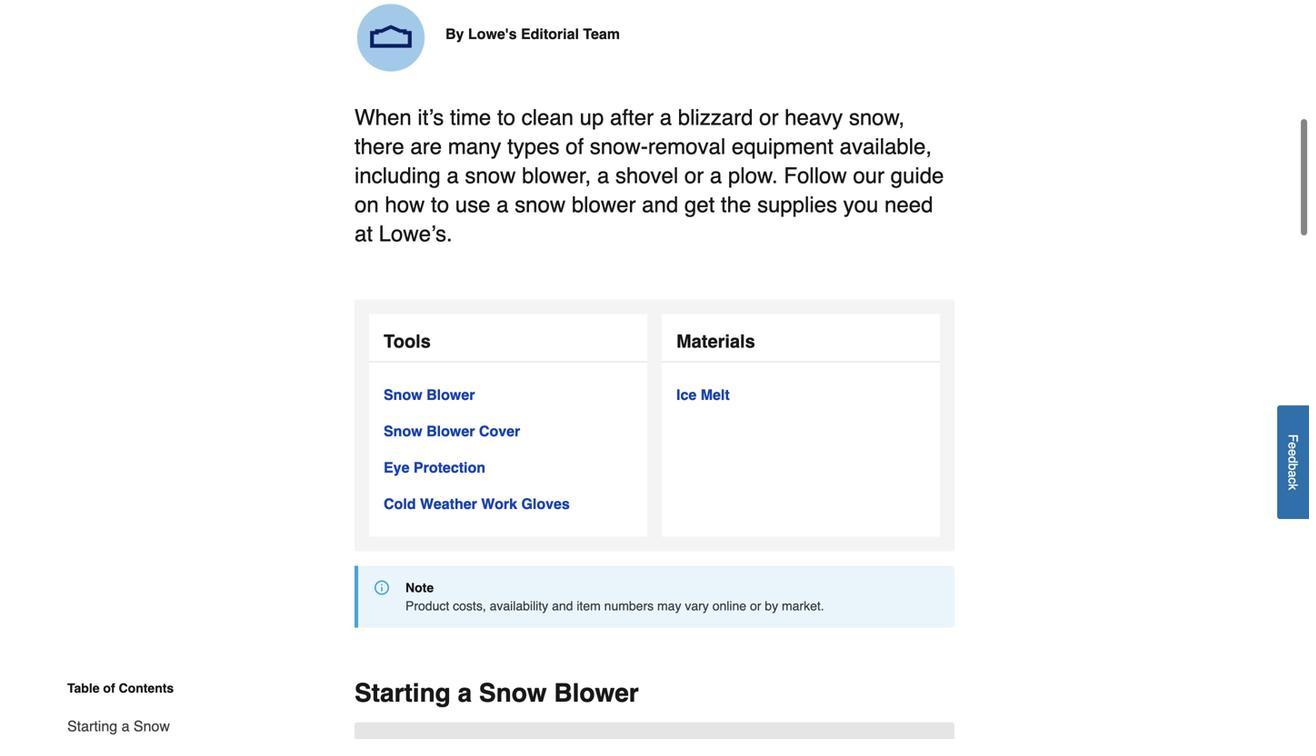 Task type: describe. For each thing, give the bounding box(es) containing it.
team
[[583, 26, 620, 42]]

2 vertical spatial blower
[[554, 679, 639, 708]]

contents
[[119, 681, 174, 695]]

follow
[[784, 163, 847, 188]]

a up the use
[[447, 163, 459, 188]]

1 vertical spatial or
[[684, 163, 704, 188]]

cover
[[479, 423, 520, 440]]

starting a snow blower
[[355, 679, 639, 708]]

note
[[405, 581, 434, 595]]

clean
[[521, 105, 574, 130]]

eye
[[384, 459, 410, 476]]

guide
[[891, 163, 944, 188]]

including
[[355, 163, 441, 188]]

f e e d b a c k
[[1286, 434, 1300, 490]]

work
[[481, 496, 517, 512]]

you
[[843, 192, 879, 217]]

starting a snow
[[67, 718, 170, 739]]

table of contents
[[67, 681, 174, 695]]

2 e from the top
[[1286, 449, 1300, 456]]

up
[[580, 105, 604, 130]]

heavy
[[785, 105, 843, 130]]

are
[[410, 134, 442, 159]]

blower
[[572, 192, 636, 217]]

a inside the f e e d b a c k button
[[1286, 470, 1300, 477]]

costs,
[[453, 599, 486, 613]]

note product costs, availability and item numbers may vary online or by market.
[[405, 581, 824, 613]]

snow down availability
[[479, 679, 547, 708]]

and inside when it's time to clean up after a blizzard or heavy snow, there are many types of snow-removal equipment available, including a snow blower, a shovel or a plow. follow our guide on how to use a snow blower and get the supplies you need at lowe's.
[[642, 192, 678, 217]]

a man snow blowing his deck. image
[[355, 722, 955, 739]]

0 vertical spatial or
[[759, 105, 779, 130]]

0 vertical spatial snow
[[465, 163, 516, 188]]

many
[[448, 134, 501, 159]]

blower,
[[522, 163, 591, 188]]

vary
[[685, 599, 709, 613]]

a right after
[[660, 105, 672, 130]]

there
[[355, 134, 404, 159]]

by
[[445, 26, 464, 42]]

snow blower cover
[[384, 423, 520, 440]]

snow inside starting a snow
[[134, 718, 170, 735]]

a up get
[[710, 163, 722, 188]]

ice melt
[[676, 387, 730, 403]]

a right the use
[[496, 192, 509, 217]]

d
[[1286, 456, 1300, 463]]

when it's time to clean up after a blizzard or heavy snow, there are many types of snow-removal equipment available, including a snow blower, a shovel or a plow. follow our guide on how to use a snow blower and get the supplies you need at lowe's.
[[355, 105, 944, 247]]

market.
[[782, 599, 824, 613]]

snow,
[[849, 105, 905, 130]]

table
[[67, 681, 100, 695]]

weather
[[420, 496, 477, 512]]

equipment
[[732, 134, 834, 159]]

protection
[[414, 459, 485, 476]]

blizzard
[[678, 105, 753, 130]]

may
[[657, 599, 681, 613]]

1 e from the top
[[1286, 442, 1300, 449]]

numbers
[[604, 599, 654, 613]]

table of contents element
[[53, 679, 189, 739]]

lowe's.
[[379, 222, 452, 247]]

online
[[712, 599, 746, 613]]

cold
[[384, 496, 416, 512]]

lowe's
[[468, 26, 517, 42]]

k
[[1286, 484, 1300, 490]]

available,
[[840, 134, 932, 159]]

time
[[450, 105, 491, 130]]

our
[[853, 163, 885, 188]]



Task type: locate. For each thing, give the bounding box(es) containing it.
how
[[385, 192, 425, 217]]

or up get
[[684, 163, 704, 188]]

to left the use
[[431, 192, 449, 217]]

get
[[684, 192, 715, 217]]

1 horizontal spatial starting
[[355, 679, 451, 708]]

1 vertical spatial and
[[552, 599, 573, 613]]

snow blower link
[[384, 384, 475, 406]]

supplies
[[757, 192, 837, 217]]

snow down contents
[[134, 718, 170, 735]]

when
[[355, 105, 412, 130]]

a up the blower
[[597, 163, 609, 188]]

the
[[721, 192, 751, 217]]

blower inside snow blower cover link
[[426, 423, 475, 440]]

snow down "tools"
[[384, 387, 422, 403]]

after
[[610, 105, 654, 130]]

1 vertical spatial blower
[[426, 423, 475, 440]]

ice melt link
[[676, 384, 730, 406]]

0 vertical spatial of
[[566, 134, 584, 159]]

melt
[[701, 387, 730, 403]]

item
[[577, 599, 601, 613]]

b
[[1286, 463, 1300, 470]]

c
[[1286, 477, 1300, 484]]

of down up
[[566, 134, 584, 159]]

snow blower cover link
[[384, 421, 520, 442]]

or
[[759, 105, 779, 130], [684, 163, 704, 188], [750, 599, 761, 613]]

of inside when it's time to clean up after a blizzard or heavy snow, there are many types of snow-removal equipment available, including a snow blower, a shovel or a plow. follow our guide on how to use a snow blower and get the supplies you need at lowe's.
[[566, 134, 584, 159]]

by lowe's editorial team
[[445, 26, 620, 42]]

ice
[[676, 387, 697, 403]]

starting down "product"
[[355, 679, 451, 708]]

snow down blower,
[[515, 192, 566, 217]]

eye protection
[[384, 459, 485, 476]]

lowe's editorial team image
[[355, 2, 427, 74]]

editorial
[[521, 26, 579, 42]]

snow-
[[590, 134, 648, 159]]

f
[[1286, 434, 1300, 442]]

and down the shovel
[[642, 192, 678, 217]]

materials
[[676, 331, 755, 352]]

2 vertical spatial or
[[750, 599, 761, 613]]

and inside note product costs, availability and item numbers may vary online or by market.
[[552, 599, 573, 613]]

and
[[642, 192, 678, 217], [552, 599, 573, 613]]

0 horizontal spatial starting
[[67, 718, 117, 735]]

e up the b
[[1286, 449, 1300, 456]]

a down table of contents
[[121, 718, 130, 735]]

info image
[[375, 581, 389, 595]]

0 vertical spatial starting
[[355, 679, 451, 708]]

or up equipment
[[759, 105, 779, 130]]

plow.
[[728, 163, 778, 188]]

use
[[455, 192, 490, 217]]

a down costs,
[[458, 679, 472, 708]]

gloves
[[521, 496, 570, 512]]

tools
[[384, 331, 431, 352]]

0 vertical spatial to
[[497, 105, 515, 130]]

of
[[566, 134, 584, 159], [103, 681, 115, 695]]

on
[[355, 192, 379, 217]]

1 vertical spatial to
[[431, 192, 449, 217]]

starting a snow link
[[67, 705, 189, 739]]

at
[[355, 222, 373, 247]]

1 vertical spatial of
[[103, 681, 115, 695]]

0 horizontal spatial of
[[103, 681, 115, 695]]

starting
[[355, 679, 451, 708], [67, 718, 117, 735]]

1 vertical spatial snow
[[515, 192, 566, 217]]

blower
[[426, 387, 475, 403], [426, 423, 475, 440], [554, 679, 639, 708]]

to
[[497, 105, 515, 130], [431, 192, 449, 217]]

to right time
[[497, 105, 515, 130]]

by
[[765, 599, 778, 613]]

blower up snow blower cover
[[426, 387, 475, 403]]

eye protection link
[[384, 457, 485, 479]]

e up d
[[1286, 442, 1300, 449]]

f e e d b a c k button
[[1277, 405, 1309, 519]]

starting for starting a snow blower
[[355, 679, 451, 708]]

snow blower
[[384, 387, 475, 403]]

a
[[660, 105, 672, 130], [447, 163, 459, 188], [597, 163, 609, 188], [710, 163, 722, 188], [496, 192, 509, 217], [1286, 470, 1300, 477], [458, 679, 472, 708], [121, 718, 130, 735]]

removal
[[648, 134, 726, 159]]

or left by
[[750, 599, 761, 613]]

of right table
[[103, 681, 115, 695]]

blower for snow blower cover
[[426, 423, 475, 440]]

snow up eye
[[384, 423, 422, 440]]

snow
[[465, 163, 516, 188], [515, 192, 566, 217]]

types
[[507, 134, 560, 159]]

or inside note product costs, availability and item numbers may vary online or by market.
[[750, 599, 761, 613]]

0 vertical spatial and
[[642, 192, 678, 217]]

need
[[885, 192, 933, 217]]

blower up the protection
[[426, 423, 475, 440]]

1 horizontal spatial of
[[566, 134, 584, 159]]

1 vertical spatial starting
[[67, 718, 117, 735]]

and left item
[[552, 599, 573, 613]]

blower up a man snow blowing his deck. image
[[554, 679, 639, 708]]

product
[[405, 599, 449, 613]]

a up k
[[1286, 470, 1300, 477]]

cold weather work gloves
[[384, 496, 570, 512]]

0 horizontal spatial to
[[431, 192, 449, 217]]

snow inside "snow blower" link
[[384, 387, 422, 403]]

cold weather work gloves link
[[384, 493, 570, 515]]

availability
[[490, 599, 548, 613]]

blower for snow blower
[[426, 387, 475, 403]]

starting inside starting a snow
[[67, 718, 117, 735]]

0 vertical spatial blower
[[426, 387, 475, 403]]

blower inside "snow blower" link
[[426, 387, 475, 403]]

a inside starting a snow
[[121, 718, 130, 735]]

snow down many
[[465, 163, 516, 188]]

starting down table
[[67, 718, 117, 735]]

e
[[1286, 442, 1300, 449], [1286, 449, 1300, 456]]

snow
[[384, 387, 422, 403], [384, 423, 422, 440], [479, 679, 547, 708], [134, 718, 170, 735]]

0 horizontal spatial and
[[552, 599, 573, 613]]

it's
[[418, 105, 444, 130]]

1 horizontal spatial and
[[642, 192, 678, 217]]

starting for starting a snow
[[67, 718, 117, 735]]

1 horizontal spatial to
[[497, 105, 515, 130]]

snow inside snow blower cover link
[[384, 423, 422, 440]]

shovel
[[615, 163, 678, 188]]



Task type: vqa. For each thing, say whether or not it's contained in the screenshot.
1234 November 18, 2023
no



